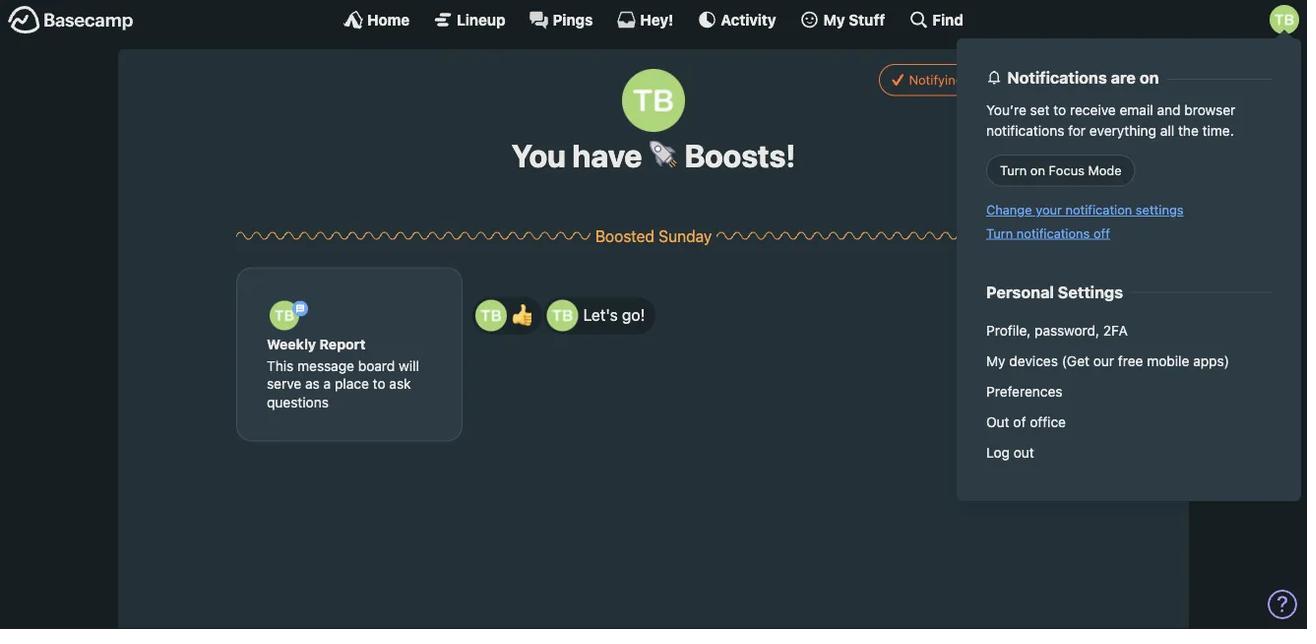 Task type: vqa. For each thing, say whether or not it's contained in the screenshot.
1st Mar 12 element from the bottom of the page
no



Task type: locate. For each thing, give the bounding box(es) containing it.
to
[[1054, 101, 1066, 118], [373, 376, 386, 392]]

1 vertical spatial my
[[986, 353, 1006, 369]]

my stuff button
[[800, 10, 885, 30]]

find
[[933, 11, 964, 28]]

0 horizontal spatial to
[[373, 376, 386, 392]]

for boosts report image
[[292, 301, 308, 316]]

to down the board
[[373, 376, 386, 392]]

tim burton image
[[547, 300, 578, 331]]

preferences link
[[977, 376, 1282, 407]]

main element
[[0, 0, 1307, 501]]

to inside weekly report this message board will serve as a place to ask questions
[[373, 376, 386, 392]]

go!
[[622, 306, 645, 324]]

you
[[511, 137, 566, 174]]

on
[[1140, 68, 1159, 87], [1031, 163, 1045, 178]]

you're
[[986, 101, 1027, 118]]

personal settings
[[986, 282, 1123, 301]]

1 horizontal spatial on
[[1140, 68, 1159, 87]]

0 vertical spatial to
[[1054, 101, 1066, 118]]

and
[[1157, 101, 1181, 118]]

notifications are on
[[1008, 68, 1159, 87]]

turn inside button
[[1000, 163, 1027, 178]]

mode
[[1088, 163, 1122, 178]]

focus
[[1049, 163, 1085, 178]]

on left focus
[[1031, 163, 1045, 178]]

hey!
[[640, 11, 674, 28]]

1 horizontal spatial my
[[986, 353, 1006, 369]]

my stuff
[[824, 11, 885, 28]]

pings
[[553, 11, 593, 28]]

lineup
[[457, 11, 506, 28]]

profile, password, 2fa
[[986, 322, 1128, 338]]

0 vertical spatial notifications
[[986, 122, 1065, 138]]

email
[[1120, 101, 1153, 118]]

you're set to receive     email and browser notifications for     everything     all the time.
[[986, 101, 1236, 138]]

turn on focus mode button
[[986, 154, 1136, 187]]

preferences
[[986, 383, 1063, 399]]

0 vertical spatial turn
[[1000, 163, 1027, 178]]

0 horizontal spatial my
[[824, 11, 845, 28]]

tim burton image inside tim b. boosted the message with '👍' element
[[475, 300, 507, 331]]

1 vertical spatial turn
[[986, 225, 1013, 240]]

1 vertical spatial notifications
[[1017, 225, 1090, 240]]

apps)
[[1193, 353, 1230, 369]]

to right set
[[1054, 101, 1066, 118]]

1 horizontal spatial to
[[1054, 101, 1066, 118]]

0 vertical spatial my
[[824, 11, 845, 28]]

free
[[1118, 353, 1143, 369]]

turn down the change
[[986, 225, 1013, 240]]

turn
[[1000, 163, 1027, 178], [986, 225, 1013, 240]]

log out
[[986, 444, 1034, 460]]

turn up the change
[[1000, 163, 1027, 178]]

out
[[986, 414, 1010, 430]]

profile, password, 2fa link
[[977, 315, 1282, 346]]

board
[[358, 358, 395, 374]]

report
[[320, 336, 366, 352]]

0 vertical spatial on
[[1140, 68, 1159, 87]]

1 vertical spatial on
[[1031, 163, 1045, 178]]

devices
[[1009, 353, 1058, 369]]

my inside popup button
[[824, 11, 845, 28]]

office
[[1030, 414, 1066, 430]]

sunday element
[[659, 226, 712, 245]]

your
[[1036, 202, 1062, 217]]

tim burton image
[[1270, 5, 1299, 34], [622, 69, 685, 132], [475, 300, 507, 331], [270, 301, 299, 330]]

password,
[[1035, 322, 1100, 338]]

1 vertical spatial to
[[373, 376, 386, 392]]

the
[[1178, 122, 1199, 138]]

let's
[[583, 306, 618, 324]]

turn inside change your notification settings turn notifications off
[[986, 225, 1013, 240]]

my down profile,
[[986, 353, 1006, 369]]

hey! button
[[617, 10, 674, 30]]

boosts!
[[678, 137, 796, 174]]

activity
[[721, 11, 776, 28]]

off
[[1094, 225, 1110, 240]]

of
[[1013, 414, 1026, 430]]

notifications down set
[[986, 122, 1065, 138]]

my
[[824, 11, 845, 28], [986, 353, 1006, 369]]

out of office link
[[977, 407, 1282, 437]]

lineup link
[[433, 10, 506, 30]]

notifications
[[986, 122, 1065, 138], [1017, 225, 1090, 240]]

weekly
[[267, 336, 316, 352]]

our
[[1094, 353, 1115, 369]]

change your notification settings link
[[986, 202, 1184, 217]]

on right are
[[1140, 68, 1159, 87]]

home link
[[344, 10, 410, 30]]

out
[[1014, 444, 1034, 460]]

tim b. boosted the message with '👍' element
[[473, 297, 542, 334]]

0 horizontal spatial on
[[1031, 163, 1045, 178]]

boosted
[[595, 226, 655, 245]]

tim burton image inside "main" element
[[1270, 5, 1299, 34]]

settings
[[1136, 202, 1184, 217]]

settings
[[1058, 282, 1123, 301]]

tim b. boosted the message with 'let's go!' element
[[544, 297, 656, 334]]

change
[[986, 202, 1032, 217]]

notifications down your
[[1017, 225, 1090, 240]]

my left the stuff
[[824, 11, 845, 28]]

serve
[[267, 376, 302, 392]]

have
[[572, 137, 642, 174]]



Task type: describe. For each thing, give the bounding box(es) containing it.
to inside you're set to receive     email and browser notifications for     everything     all the time.
[[1054, 101, 1066, 118]]

notifications inside you're set to receive     email and browser notifications for     everything     all the time.
[[986, 122, 1065, 138]]

log out link
[[977, 437, 1282, 468]]

find button
[[909, 10, 964, 30]]

log
[[986, 444, 1010, 460]]

weekly report this message board will serve as a place to ask questions
[[267, 336, 419, 410]]

out of office
[[986, 414, 1066, 430]]

browser
[[1185, 101, 1236, 118]]

my for my devices (get our free mobile apps)
[[986, 353, 1006, 369]]

switch accounts image
[[8, 5, 134, 35]]

on inside button
[[1031, 163, 1045, 178]]

time.
[[1203, 122, 1234, 138]]

receive
[[1070, 101, 1116, 118]]

questions
[[267, 394, 329, 410]]

my devices (get our free mobile apps)
[[986, 353, 1230, 369]]

will
[[399, 358, 419, 374]]

2fa
[[1103, 322, 1128, 338]]

turn on focus mode
[[1000, 163, 1122, 178]]

message
[[297, 358, 354, 374]]

as
[[305, 376, 320, 392]]

ask
[[389, 376, 411, 392]]

all
[[1161, 122, 1175, 138]]

set
[[1030, 101, 1050, 118]]

everything
[[1090, 122, 1157, 138]]

pings button
[[529, 10, 593, 30]]

change your notification settings turn notifications off
[[986, 202, 1184, 240]]

profile,
[[986, 322, 1031, 338]]

let's go!
[[583, 306, 645, 324]]

notifications
[[1008, 68, 1107, 87]]

place
[[335, 376, 369, 392]]

you have
[[511, 137, 649, 174]]

this
[[267, 358, 294, 374]]

notification
[[1066, 202, 1132, 217]]

(get
[[1062, 353, 1090, 369]]

home
[[367, 11, 410, 28]]

mobile
[[1147, 353, 1190, 369]]

activity link
[[697, 10, 776, 30]]

👍
[[512, 304, 532, 327]]

my for my stuff
[[824, 11, 845, 28]]

a
[[323, 376, 331, 392]]

turn notifications off link
[[986, 225, 1110, 240]]

for
[[1068, 122, 1086, 138]]

sunday
[[659, 226, 712, 245]]

personal
[[986, 282, 1054, 301]]

are
[[1111, 68, 1136, 87]]

stuff
[[849, 11, 885, 28]]

notifications inside change your notification settings turn notifications off
[[1017, 225, 1090, 240]]

boosted sunday
[[595, 226, 712, 245]]



